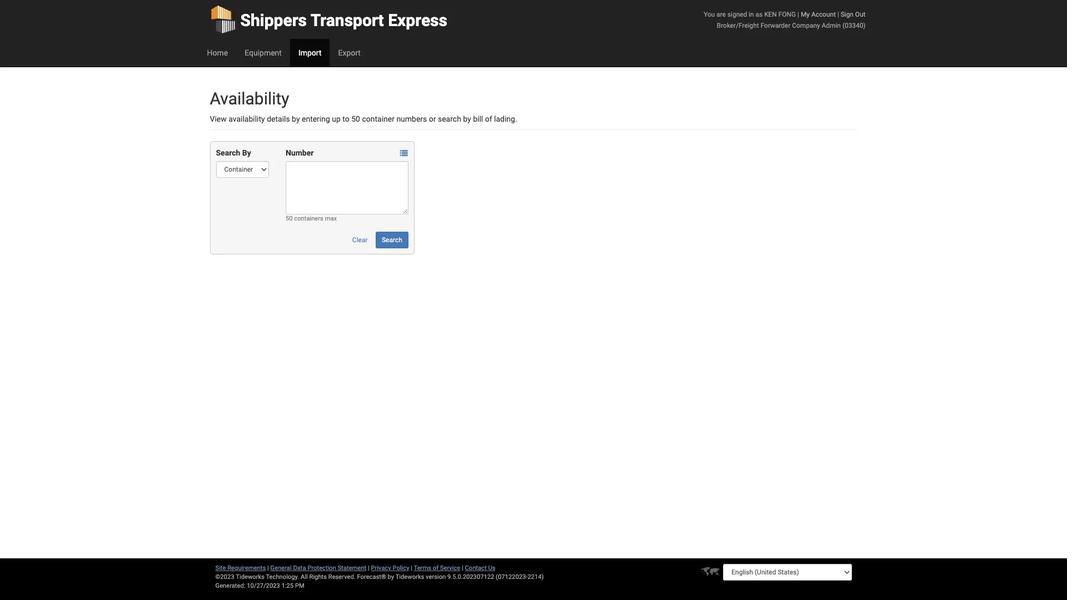 Task type: vqa. For each thing, say whether or not it's contained in the screenshot.
Details
yes



Task type: locate. For each thing, give the bounding box(es) containing it.
generated:
[[215, 583, 245, 590]]

|
[[798, 11, 799, 18], [838, 11, 839, 18], [267, 565, 269, 572], [368, 565, 370, 572], [411, 565, 412, 572], [462, 565, 463, 572]]

requirements
[[227, 565, 266, 572]]

50
[[351, 115, 360, 123], [286, 215, 293, 222]]

version
[[426, 574, 446, 581]]

in
[[749, 11, 754, 18]]

search left by
[[216, 148, 240, 157]]

view availability details by entering up to 50 container numbers or search by bill of lading.
[[210, 115, 517, 123]]

privacy policy link
[[371, 565, 409, 572]]

statement
[[338, 565, 366, 572]]

search for search by
[[216, 148, 240, 157]]

50 right to
[[351, 115, 360, 123]]

data
[[293, 565, 306, 572]]

0 horizontal spatial of
[[433, 565, 439, 572]]

availability
[[210, 89, 289, 108]]

clear button
[[346, 232, 374, 248]]

containers
[[294, 215, 323, 222]]

0 horizontal spatial search
[[216, 148, 240, 157]]

0 vertical spatial search
[[216, 148, 240, 157]]

by
[[292, 115, 300, 123], [463, 115, 471, 123], [388, 574, 394, 581]]

are
[[717, 11, 726, 18]]

1 vertical spatial of
[[433, 565, 439, 572]]

terms
[[414, 565, 431, 572]]

or
[[429, 115, 436, 123]]

0 vertical spatial of
[[485, 115, 492, 123]]

search inside button
[[382, 236, 402, 244]]

2 horizontal spatial by
[[463, 115, 471, 123]]

admin
[[822, 22, 841, 29]]

0 horizontal spatial 50
[[286, 215, 293, 222]]

show list image
[[400, 150, 408, 157]]

shippers
[[240, 11, 307, 30]]

clear
[[352, 236, 368, 244]]

transport
[[311, 11, 384, 30]]

shippers transport express
[[240, 11, 447, 30]]

numbers
[[397, 115, 427, 123]]

of right bill
[[485, 115, 492, 123]]

| left general
[[267, 565, 269, 572]]

general data protection statement link
[[270, 565, 366, 572]]

1 horizontal spatial search
[[382, 236, 402, 244]]

0 vertical spatial 50
[[351, 115, 360, 123]]

rights
[[309, 574, 327, 581]]

search right the clear
[[382, 236, 402, 244]]

signed
[[728, 11, 747, 18]]

policy
[[393, 565, 409, 572]]

general
[[270, 565, 292, 572]]

container
[[362, 115, 395, 123]]

forwarder
[[761, 22, 791, 29]]

sign out link
[[841, 11, 866, 18]]

| left sign
[[838, 11, 839, 18]]

50 left containers
[[286, 215, 293, 222]]

1 horizontal spatial of
[[485, 115, 492, 123]]

of inside site requirements | general data protection statement | privacy policy | terms of service | contact us ©2023 tideworks technology. all rights reserved. forecast® by tideworks version 9.5.0.202307122 (07122023-2214) generated: 10/27/2023 1:25 pm
[[433, 565, 439, 572]]

express
[[388, 11, 447, 30]]

of
[[485, 115, 492, 123], [433, 565, 439, 572]]

1 horizontal spatial by
[[388, 574, 394, 581]]

home button
[[199, 39, 236, 67]]

search for search
[[382, 236, 402, 244]]

search by
[[216, 148, 251, 157]]

by down privacy policy link
[[388, 574, 394, 581]]

by inside site requirements | general data protection statement | privacy policy | terms of service | contact us ©2023 tideworks technology. all rights reserved. forecast® by tideworks version 9.5.0.202307122 (07122023-2214) generated: 10/27/2023 1:25 pm
[[388, 574, 394, 581]]

1 vertical spatial search
[[382, 236, 402, 244]]

ken
[[764, 11, 777, 18]]

of up the "version"
[[433, 565, 439, 572]]

service
[[440, 565, 460, 572]]

| up forecast®
[[368, 565, 370, 572]]

equipment button
[[236, 39, 290, 67]]

up
[[332, 115, 341, 123]]

by left bill
[[463, 115, 471, 123]]

search
[[216, 148, 240, 157], [382, 236, 402, 244]]

import button
[[290, 39, 330, 67]]

equipment
[[245, 48, 282, 57]]

0 horizontal spatial by
[[292, 115, 300, 123]]

terms of service link
[[414, 565, 460, 572]]

out
[[855, 11, 866, 18]]

by right details
[[292, 115, 300, 123]]



Task type: describe. For each thing, give the bounding box(es) containing it.
(07122023-
[[496, 574, 528, 581]]

by
[[242, 148, 251, 157]]

protection
[[308, 565, 336, 572]]

search
[[438, 115, 461, 123]]

| up tideworks in the bottom of the page
[[411, 565, 412, 572]]

technology.
[[266, 574, 299, 581]]

contact
[[465, 565, 487, 572]]

site requirements | general data protection statement | privacy policy | terms of service | contact us ©2023 tideworks technology. all rights reserved. forecast® by tideworks version 9.5.0.202307122 (07122023-2214) generated: 10/27/2023 1:25 pm
[[215, 565, 544, 590]]

availability
[[229, 115, 265, 123]]

broker/freight
[[717, 22, 759, 29]]

1 vertical spatial 50
[[286, 215, 293, 222]]

home
[[207, 48, 228, 57]]

import
[[298, 48, 322, 57]]

reserved.
[[328, 574, 356, 581]]

us
[[488, 565, 496, 572]]

privacy
[[371, 565, 391, 572]]

pm
[[295, 583, 304, 590]]

export
[[338, 48, 361, 57]]

9.5.0.202307122
[[447, 574, 494, 581]]

you are signed in as ken fong | my account | sign out broker/freight forwarder company admin (03340)
[[704, 11, 866, 29]]

contact us link
[[465, 565, 496, 572]]

my account link
[[801, 11, 836, 18]]

| left my
[[798, 11, 799, 18]]

bill
[[473, 115, 483, 123]]

entering
[[302, 115, 330, 123]]

number
[[286, 148, 314, 157]]

forecast®
[[357, 574, 386, 581]]

my
[[801, 11, 810, 18]]

export button
[[330, 39, 369, 67]]

fong
[[779, 11, 796, 18]]

lading.
[[494, 115, 517, 123]]

| up the 9.5.0.202307122
[[462, 565, 463, 572]]

site requirements link
[[215, 565, 266, 572]]

all
[[301, 574, 308, 581]]

©2023 tideworks
[[215, 574, 265, 581]]

details
[[267, 115, 290, 123]]

shippers transport express link
[[210, 0, 447, 39]]

to
[[343, 115, 350, 123]]

max
[[325, 215, 337, 222]]

search button
[[376, 232, 408, 248]]

2214)
[[528, 574, 544, 581]]

sign
[[841, 11, 854, 18]]

as
[[756, 11, 763, 18]]

view
[[210, 115, 227, 123]]

1:25
[[282, 583, 294, 590]]

(03340)
[[843, 22, 866, 29]]

site
[[215, 565, 226, 572]]

company
[[792, 22, 820, 29]]

1 horizontal spatial 50
[[351, 115, 360, 123]]

10/27/2023
[[247, 583, 280, 590]]

50 containers max
[[286, 215, 337, 222]]

you
[[704, 11, 715, 18]]

tideworks
[[396, 574, 424, 581]]

account
[[812, 11, 836, 18]]

Number text field
[[286, 161, 408, 215]]



